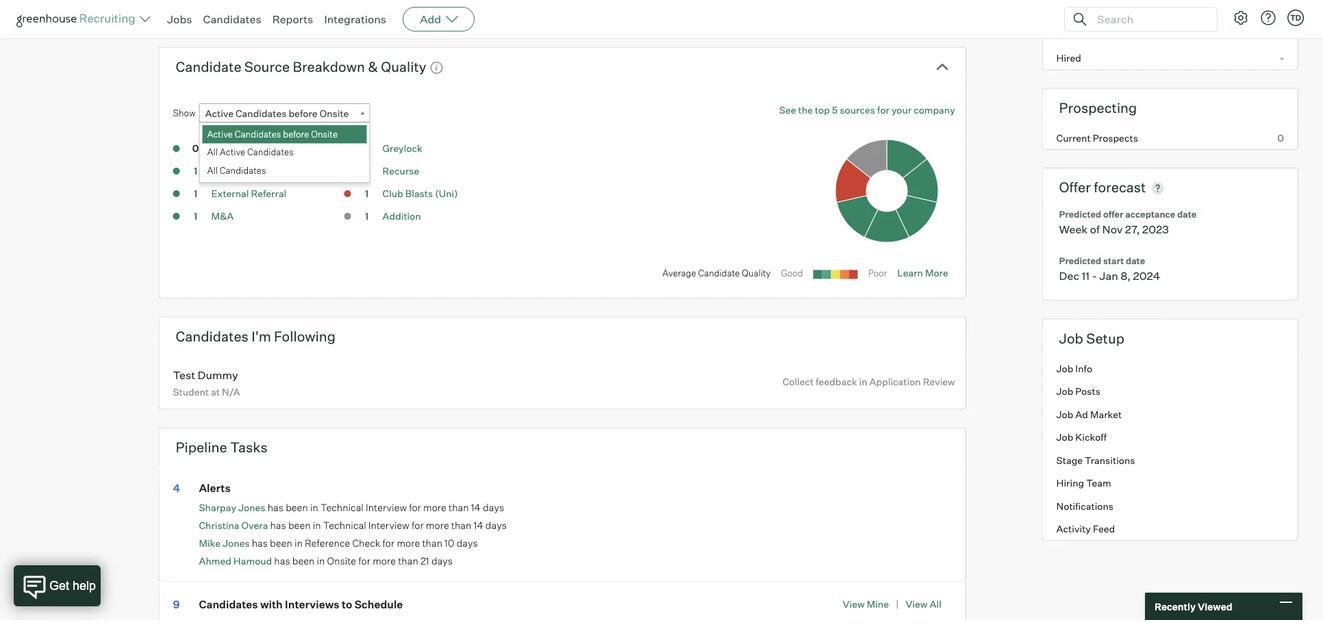 Task type: describe. For each thing, give the bounding box(es) containing it.
2024
[[1134, 269, 1161, 283]]

n/a
[[222, 387, 240, 399]]

dec
[[1060, 269, 1080, 283]]

club blasts (uni) link
[[383, 188, 458, 200]]

external
[[211, 188, 249, 200]]

posts
[[1076, 386, 1101, 398]]

active candidates before onsite inside active candidates before onsite option
[[207, 129, 338, 140]]

jobs link
[[167, 12, 192, 26]]

active for active candidates before onsite link
[[205, 108, 234, 120]]

overa
[[242, 520, 268, 532]]

all active candidates option
[[202, 144, 367, 162]]

active candidates before onsite link
[[199, 104, 370, 124]]

0 vertical spatial candidate
[[176, 58, 242, 75]]

notifications link
[[1043, 495, 1298, 518]]

predicted for 11
[[1060, 256, 1102, 267]]

11
[[1082, 269, 1090, 283]]

0 vertical spatial onsite
[[320, 108, 349, 120]]

job kickoff
[[1057, 432, 1107, 444]]

learn
[[898, 268, 924, 280]]

job for job info
[[1057, 363, 1074, 375]]

addition link
[[383, 211, 421, 223]]

tasks
[[230, 439, 268, 456]]

candidates inside option
[[235, 129, 281, 140]]

predicted offer acceptance date week of nov 27, 2023
[[1060, 209, 1197, 237]]

all for all candidates
[[207, 165, 218, 176]]

m&a
[[211, 211, 234, 223]]

ahmed hamoud link
[[199, 556, 272, 568]]

integrations link
[[324, 12, 387, 26]]

mike
[[199, 538, 221, 550]]

candidates up active candidates before onsite option
[[236, 108, 287, 120]]

transitions
[[1085, 455, 1136, 467]]

recently
[[1155, 601, 1196, 613]]

source
[[244, 58, 290, 75]]

at
[[211, 387, 220, 399]]

current
[[1057, 132, 1091, 144]]

has right "overa"
[[270, 520, 286, 532]]

1 horizontal spatial candidate
[[698, 268, 740, 279]]

candidates right jobs link
[[203, 12, 261, 26]]

test
[[173, 369, 195, 383]]

schedule
[[355, 599, 403, 612]]

view all link
[[906, 599, 942, 611]]

see the top 5 sources for your company link
[[779, 104, 956, 117]]

job setup
[[1060, 330, 1125, 347]]

integrations
[[324, 12, 387, 26]]

1 vertical spatial technical
[[323, 520, 366, 532]]

td
[[1291, 13, 1302, 22]]

pipeline tasks
[[176, 439, 268, 456]]

mine
[[867, 599, 889, 611]]

active inside option
[[220, 147, 245, 158]]

been right "overa"
[[288, 520, 311, 532]]

nov
[[1103, 223, 1123, 237]]

activity feed link
[[1043, 518, 1298, 541]]

kickoff
[[1076, 432, 1107, 444]]

to
[[342, 599, 352, 612]]

see
[[779, 105, 796, 117]]

all inside view mine | view all
[[930, 599, 942, 611]]

date inside predicted start date dec 11 - jan 8, 2024
[[1126, 256, 1146, 267]]

27,
[[1126, 223, 1140, 237]]

internal applicant
[[211, 166, 291, 178]]

1 vertical spatial 14
[[474, 520, 483, 532]]

offer for offer
[[1057, 30, 1079, 42]]

- link
[[1043, 47, 1298, 70]]

m&a link
[[211, 211, 234, 223]]

top
[[815, 105, 830, 117]]

configure image
[[1233, 10, 1250, 26]]

2023
[[1143, 223, 1169, 237]]

1 for external referral
[[194, 188, 198, 200]]

hiring
[[1057, 478, 1085, 490]]

reports
[[272, 12, 313, 26]]

job for job setup
[[1060, 330, 1084, 347]]

before inside option
[[283, 129, 309, 140]]

average candidate quality
[[663, 268, 771, 279]]

candidates left with
[[199, 599, 258, 612]]

christina
[[199, 520, 240, 532]]

0 vertical spatial 14
[[471, 502, 481, 515]]

jan
[[1100, 269, 1119, 283]]

of
[[1091, 223, 1100, 237]]

job ad market
[[1057, 409, 1122, 421]]

job posts link
[[1043, 381, 1298, 404]]

8,
[[1121, 269, 1131, 283]]

all for all active candidates
[[207, 147, 218, 158]]

- inside - link
[[1280, 53, 1285, 65]]

0 vertical spatial interview
[[366, 502, 407, 515]]

1 link for m&a
[[182, 210, 209, 226]]

activity
[[1057, 524, 1091, 536]]

1 link for addition
[[353, 210, 381, 226]]

0 vertical spatial jones
[[238, 503, 266, 515]]

alerts
[[199, 482, 231, 496]]

4
[[173, 482, 180, 496]]

10
[[445, 538, 455, 550]]

info
[[1076, 363, 1093, 375]]

|
[[896, 599, 899, 611]]

activity feed
[[1057, 524, 1116, 536]]

christina overa link
[[199, 520, 268, 532]]

sharpay jones link
[[199, 503, 266, 515]]

job info
[[1057, 363, 1093, 375]]

hiring team
[[1057, 478, 1112, 490]]

1 link for external referral
[[182, 188, 209, 203]]

1 for m&a
[[194, 211, 198, 223]]

list box containing active candidates before onsite
[[200, 126, 367, 180]]

jobs
[[167, 12, 192, 26]]

applicant
[[248, 166, 291, 178]]

5
[[832, 105, 838, 117]]

reference check
[[1057, 7, 1133, 19]]

1 view from the left
[[843, 599, 865, 611]]

viewed
[[1198, 601, 1233, 613]]



Task type: locate. For each thing, give the bounding box(es) containing it.
for
[[878, 105, 890, 117], [409, 502, 421, 515], [412, 520, 424, 532], [383, 538, 395, 550], [359, 556, 371, 568]]

ahmed
[[199, 556, 231, 568]]

1 link left addition link on the top
[[353, 210, 381, 226]]

with
[[260, 599, 283, 612]]

pipeline
[[176, 439, 227, 456]]

greylock link
[[383, 143, 423, 155]]

predicted
[[1060, 209, 1102, 220], [1060, 256, 1102, 267]]

1 horizontal spatial reference
[[1057, 7, 1102, 19]]

0 horizontal spatial 0
[[192, 143, 199, 155]]

active up "all active candidates"
[[207, 129, 233, 140]]

more
[[423, 502, 447, 515], [426, 520, 449, 532], [397, 538, 420, 550], [373, 556, 396, 568]]

1 horizontal spatial check
[[1105, 7, 1133, 19]]

predicted up week
[[1060, 209, 1102, 220]]

current prospects
[[1057, 132, 1139, 144]]

referral
[[211, 143, 246, 155], [251, 188, 287, 200]]

acceptance
[[1126, 209, 1176, 220]]

0 vertical spatial -
[[1280, 53, 1285, 65]]

predicted start date dec 11 - jan 8, 2024
[[1060, 256, 1161, 283]]

job kickoff link
[[1043, 427, 1298, 450]]

9
[[173, 599, 180, 612]]

1 link for club blasts (uni)
[[353, 188, 381, 203]]

1 link left internal at left
[[182, 165, 209, 181]]

offer
[[1057, 30, 1079, 42], [1060, 179, 1091, 196]]

been up candidates with interviews to schedule
[[292, 556, 315, 568]]

before up all active candidates option
[[283, 129, 309, 140]]

Search text field
[[1094, 9, 1205, 29]]

external referral
[[211, 188, 287, 200]]

1 vertical spatial active
[[207, 129, 233, 140]]

0 horizontal spatial check
[[352, 538, 381, 550]]

0 horizontal spatial -
[[1093, 269, 1097, 283]]

dummy
[[198, 369, 238, 383]]

active for list box containing active candidates before onsite
[[207, 129, 233, 140]]

date right acceptance
[[1178, 209, 1197, 220]]

offer
[[1104, 209, 1124, 220]]

jones up ahmed hamoud link
[[223, 538, 250, 550]]

job
[[1060, 330, 1084, 347], [1057, 363, 1074, 375], [1057, 386, 1074, 398], [1057, 409, 1074, 421], [1057, 432, 1074, 444]]

1 predicted from the top
[[1060, 209, 1102, 220]]

active candidates before onsite option
[[202, 126, 367, 144]]

candidate
[[176, 58, 242, 75], [698, 268, 740, 279]]

club
[[383, 188, 403, 200]]

all candidates
[[207, 165, 266, 176]]

hamoud
[[234, 556, 272, 568]]

0 vertical spatial active
[[205, 108, 234, 120]]

1 vertical spatial all
[[207, 165, 218, 176]]

date
[[1178, 209, 1197, 220], [1126, 256, 1146, 267]]

onsite inside option
[[311, 129, 338, 140]]

before up active candidates before onsite option
[[289, 108, 318, 120]]

offer for offer forecast
[[1060, 179, 1091, 196]]

0 horizontal spatial candidate
[[176, 58, 242, 75]]

- inside predicted start date dec 11 - jan 8, 2024
[[1093, 269, 1097, 283]]

view right |
[[906, 599, 928, 611]]

quality right &
[[381, 58, 427, 75]]

0
[[1278, 132, 1285, 144], [192, 143, 199, 155]]

1 horizontal spatial -
[[1280, 53, 1285, 65]]

td button
[[1285, 7, 1307, 29]]

your
[[892, 105, 912, 117]]

1 link for greylock
[[353, 142, 381, 158]]

1 vertical spatial check
[[352, 538, 381, 550]]

1 vertical spatial quality
[[742, 268, 771, 279]]

job left ad
[[1057, 409, 1074, 421]]

active right show
[[205, 108, 234, 120]]

date inside predicted offer acceptance date week of nov 27, 2023
[[1178, 209, 1197, 220]]

1 horizontal spatial date
[[1178, 209, 1197, 220]]

average
[[663, 268, 696, 279]]

candidate source breakdown & quality
[[176, 58, 427, 75]]

view mine link
[[843, 599, 889, 611]]

sharpay jones has been in technical interview for more than 14 days christina overa has been in technical interview for more than 14 days mike jones has been in reference check for more than 10 days ahmed hamoud has been in onsite for more than 21 days
[[199, 502, 507, 568]]

0 vertical spatial all
[[207, 147, 218, 158]]

candidates up dummy
[[176, 328, 249, 345]]

candidates up applicant
[[247, 147, 294, 158]]

0 vertical spatial referral
[[211, 143, 246, 155]]

0 vertical spatial date
[[1178, 209, 1197, 220]]

days
[[483, 502, 504, 515], [486, 520, 507, 532], [457, 538, 478, 550], [432, 556, 453, 568]]

active
[[205, 108, 234, 120], [207, 129, 233, 140], [220, 147, 245, 158]]

referral up internal at left
[[211, 143, 246, 155]]

1 for addition
[[365, 211, 369, 223]]

td button
[[1288, 10, 1304, 26]]

onsite inside sharpay jones has been in technical interview for more than 14 days christina overa has been in technical interview for more than 14 days mike jones has been in reference check for more than 10 days ahmed hamoud has been in onsite for more than 21 days
[[327, 556, 356, 568]]

0 vertical spatial active candidates before onsite
[[205, 108, 349, 120]]

club blasts (uni)
[[383, 188, 458, 200]]

prospecting
[[1060, 99, 1138, 117]]

offer down reference check
[[1057, 30, 1079, 42]]

been up hamoud
[[270, 538, 292, 550]]

predicted inside predicted start date dec 11 - jan 8, 2024
[[1060, 256, 1102, 267]]

breakdown
[[293, 58, 365, 75]]

job up job info
[[1060, 330, 1084, 347]]

&
[[368, 58, 378, 75]]

onsite up all active candidates option
[[311, 129, 338, 140]]

greenhouse recruiting image
[[16, 11, 140, 27]]

0 vertical spatial reference
[[1057, 7, 1102, 19]]

1 vertical spatial onsite
[[311, 129, 338, 140]]

feed
[[1093, 524, 1116, 536]]

0 vertical spatial predicted
[[1060, 209, 1102, 220]]

interviews
[[285, 599, 340, 612]]

forecast
[[1094, 179, 1147, 196]]

test dummy student at n/a
[[173, 369, 240, 399]]

student
[[173, 387, 209, 399]]

1 vertical spatial referral
[[251, 188, 287, 200]]

1 for internal applicant
[[194, 166, 198, 178]]

predicted up 11
[[1060, 256, 1102, 267]]

the
[[799, 105, 813, 117]]

show
[[173, 108, 196, 119]]

1 horizontal spatial quality
[[742, 268, 771, 279]]

market
[[1091, 409, 1122, 421]]

offer up week
[[1060, 179, 1091, 196]]

1 link left external
[[182, 188, 209, 203]]

2 predicted from the top
[[1060, 256, 1102, 267]]

sources
[[840, 105, 876, 117]]

active candidates before onsite inside active candidates before onsite link
[[205, 108, 349, 120]]

1 vertical spatial jones
[[223, 538, 250, 550]]

(uni)
[[435, 188, 458, 200]]

1 horizontal spatial referral
[[251, 188, 287, 200]]

blasts
[[405, 188, 433, 200]]

greylock
[[383, 143, 423, 155]]

candidate source data is not real-time. data may take up to two days to reflect accurately. element
[[427, 55, 444, 79]]

been right sharpay jones link
[[286, 502, 308, 515]]

0 horizontal spatial date
[[1126, 256, 1146, 267]]

add
[[420, 12, 441, 26]]

1 horizontal spatial 0
[[1278, 132, 1285, 144]]

prospects
[[1093, 132, 1139, 144]]

1 vertical spatial date
[[1126, 256, 1146, 267]]

has right hamoud
[[274, 556, 290, 568]]

start
[[1104, 256, 1124, 267]]

jones
[[238, 503, 266, 515], [223, 538, 250, 550]]

view left mine
[[843, 599, 865, 611]]

all
[[207, 147, 218, 158], [207, 165, 218, 176], [930, 599, 942, 611]]

0 horizontal spatial referral
[[211, 143, 246, 155]]

candidates down "all active candidates"
[[220, 165, 266, 176]]

more
[[926, 268, 949, 280]]

predicted for week
[[1060, 209, 1102, 220]]

team
[[1087, 478, 1112, 490]]

referral down applicant
[[251, 188, 287, 200]]

2 view from the left
[[906, 599, 928, 611]]

candidates
[[203, 12, 261, 26], [236, 108, 287, 120], [235, 129, 281, 140], [247, 147, 294, 158], [220, 165, 266, 176], [176, 328, 249, 345], [199, 599, 258, 612]]

job left posts
[[1057, 386, 1074, 398]]

21
[[421, 556, 429, 568]]

candidate up show
[[176, 58, 242, 75]]

1 vertical spatial predicted
[[1060, 256, 1102, 267]]

1 for club blasts (uni)
[[365, 188, 369, 200]]

candidate source data is not real-time. data may take up to two days to reflect accurately. image
[[430, 61, 444, 75]]

date up 8,
[[1126, 256, 1146, 267]]

candidate right the average
[[698, 268, 740, 279]]

has up "overa"
[[268, 502, 284, 515]]

learn more
[[898, 268, 949, 280]]

onsite down breakdown
[[320, 108, 349, 120]]

1 vertical spatial before
[[283, 129, 309, 140]]

recently viewed
[[1155, 601, 1233, 613]]

active up all candidates
[[220, 147, 245, 158]]

job for job ad market
[[1057, 409, 1074, 421]]

reference inside sharpay jones has been in technical interview for more than 14 days christina overa has been in technical interview for more than 14 days mike jones has been in reference check for more than 10 days ahmed hamoud has been in onsite for more than 21 days
[[305, 538, 350, 550]]

active candidates before onsite up all active candidates option
[[207, 129, 338, 140]]

been
[[286, 502, 308, 515], [288, 520, 311, 532], [270, 538, 292, 550], [292, 556, 315, 568]]

2 vertical spatial onsite
[[327, 556, 356, 568]]

0 horizontal spatial quality
[[381, 58, 427, 75]]

0 vertical spatial technical
[[321, 502, 364, 515]]

in
[[310, 502, 318, 515], [313, 520, 321, 532], [295, 538, 303, 550], [317, 556, 325, 568]]

1 link left greylock
[[353, 142, 381, 158]]

1
[[1281, 30, 1285, 42], [365, 143, 369, 155], [194, 166, 198, 178], [365, 166, 369, 178], [194, 188, 198, 200], [365, 188, 369, 200], [194, 211, 198, 223], [365, 211, 369, 223]]

2 vertical spatial active
[[220, 147, 245, 158]]

job up stage
[[1057, 432, 1074, 444]]

internal
[[211, 166, 246, 178]]

recurse link
[[383, 166, 420, 178]]

predicted inside predicted offer acceptance date week of nov 27, 2023
[[1060, 209, 1102, 220]]

1 link
[[353, 142, 381, 158], [182, 165, 209, 181], [353, 165, 381, 181], [182, 188, 209, 203], [353, 188, 381, 203], [182, 210, 209, 226], [353, 210, 381, 226]]

all up external
[[207, 165, 218, 176]]

0 vertical spatial offer
[[1057, 30, 1079, 42]]

see the top 5 sources for your company
[[779, 105, 956, 117]]

job for job posts
[[1057, 386, 1074, 398]]

1 link left club
[[353, 188, 381, 203]]

job left info
[[1057, 363, 1074, 375]]

1 vertical spatial -
[[1093, 269, 1097, 283]]

job ad market link
[[1043, 404, 1298, 427]]

1 vertical spatial interview
[[369, 520, 410, 532]]

1 vertical spatial active candidates before onsite
[[207, 129, 338, 140]]

candidates i'm following
[[176, 328, 336, 345]]

job info link
[[1043, 358, 1298, 381]]

1 vertical spatial offer
[[1060, 179, 1091, 196]]

active inside option
[[207, 129, 233, 140]]

0 horizontal spatial reference
[[305, 538, 350, 550]]

reference check link
[[1043, 1, 1298, 24]]

0 vertical spatial before
[[289, 108, 318, 120]]

candidates up "all active candidates"
[[235, 129, 281, 140]]

0 vertical spatial quality
[[381, 58, 427, 75]]

has down "overa"
[[252, 538, 268, 550]]

2 vertical spatial all
[[930, 599, 942, 611]]

1 link for internal applicant
[[182, 165, 209, 181]]

active candidates before onsite up active candidates before onsite option
[[205, 108, 349, 120]]

job for job kickoff
[[1057, 432, 1074, 444]]

list box
[[200, 126, 367, 180]]

jones up "overa"
[[238, 503, 266, 515]]

all up internal at left
[[207, 147, 218, 158]]

external referral link
[[211, 188, 287, 200]]

quality left good
[[742, 268, 771, 279]]

1 for greylock
[[365, 143, 369, 155]]

1 vertical spatial reference
[[305, 538, 350, 550]]

check inside sharpay jones has been in technical interview for more than 14 days christina overa has been in technical interview for more than 14 days mike jones has been in reference check for more than 10 days ahmed hamoud has been in onsite for more than 21 days
[[352, 538, 381, 550]]

1 link left recurse
[[353, 165, 381, 181]]

sharpay
[[199, 503, 236, 515]]

onsite up to
[[327, 556, 356, 568]]

reference
[[1057, 7, 1102, 19], [305, 538, 350, 550]]

1 link left m&a
[[182, 210, 209, 226]]

poor
[[869, 268, 887, 279]]

1 vertical spatial candidate
[[698, 268, 740, 279]]

all candidates option
[[202, 162, 367, 180]]

0 vertical spatial check
[[1105, 7, 1133, 19]]

0 horizontal spatial view
[[843, 599, 865, 611]]

1 horizontal spatial view
[[906, 599, 928, 611]]

all right |
[[930, 599, 942, 611]]

quality
[[381, 58, 427, 75], [742, 268, 771, 279]]

internal applicant link
[[211, 166, 291, 178]]

stage transitions link
[[1043, 450, 1298, 473]]



Task type: vqa. For each thing, say whether or not it's contained in the screenshot.
1 corresponding to Club Blasts (Uni)
yes



